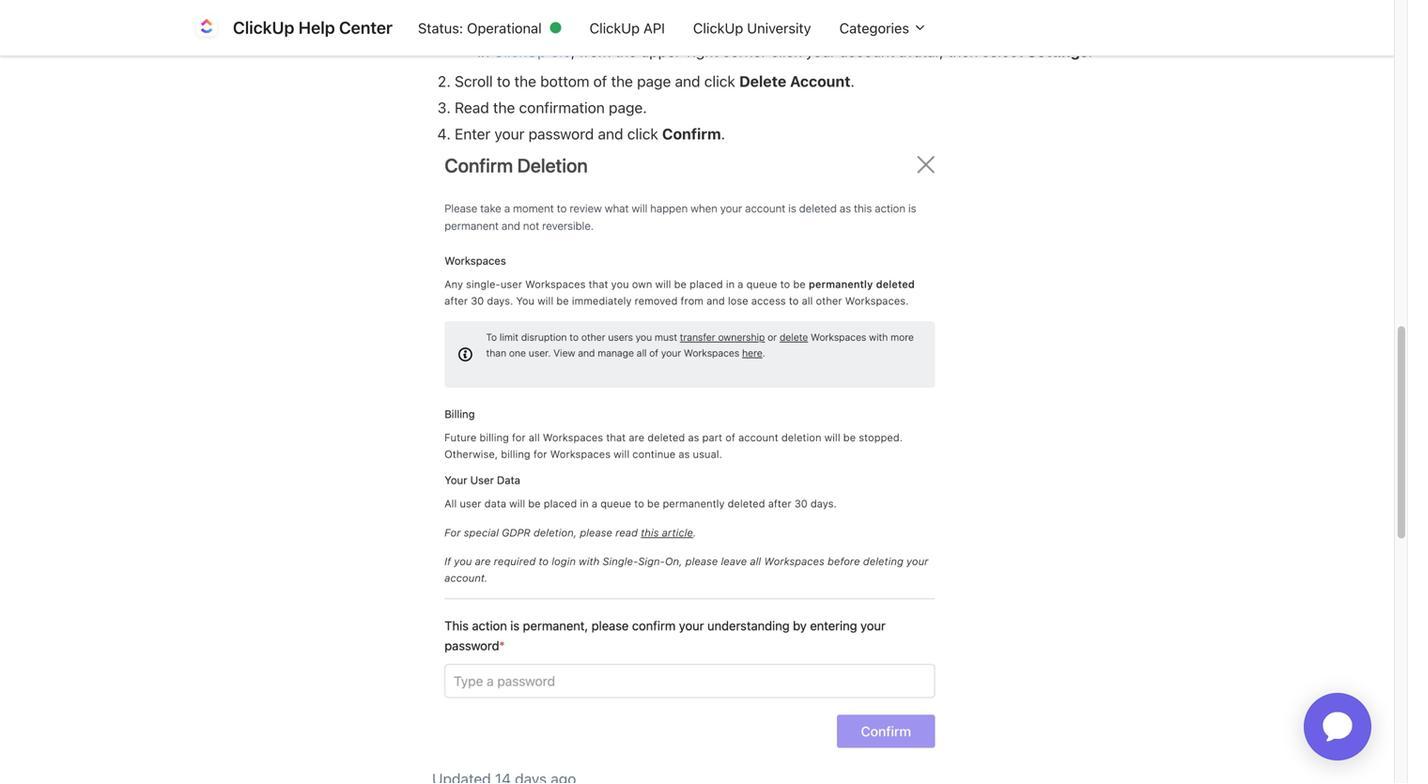 Task type: describe. For each thing, give the bounding box(es) containing it.
clickup api link
[[576, 10, 679, 45]]

account
[[790, 72, 851, 90]]

help
[[298, 17, 335, 38]]

clickup api
[[590, 19, 665, 36]]

the left api
[[615, 16, 637, 34]]

1 vertical spatial and
[[598, 125, 623, 143]]

0 vertical spatial your
[[793, 16, 823, 34]]

right
[[687, 42, 719, 60]]

in clickup 2.0, from the lower-left corner click your account avatar, then select in clickup 3.0 , from the upper-right corner click your account avatar, then select settings .
[[477, 16, 1097, 60]]

click up delete
[[758, 16, 789, 34]]

clickup down operational
[[493, 42, 547, 60]]

clickup for clickup help center
[[233, 17, 294, 38]]

left
[[684, 16, 706, 34]]

click down right in the top of the page
[[704, 72, 736, 90]]

categories
[[840, 19, 913, 36]]

page.
[[609, 99, 647, 117]]

the down to
[[493, 99, 515, 117]]

to
[[497, 72, 511, 90]]

enter
[[455, 125, 491, 143]]

0 vertical spatial then
[[935, 16, 966, 34]]

bottom
[[540, 72, 590, 90]]

2 in from the top
[[477, 42, 490, 60]]

delete
[[739, 72, 787, 90]]

your inside scroll to the bottom of the page and click delete account . read the confirmation page. enter your password and click confirm .
[[495, 125, 525, 143]]

1 vertical spatial select
[[982, 42, 1023, 60]]

click down page.
[[627, 125, 658, 143]]

the right of
[[611, 72, 633, 90]]

2 vertical spatial .
[[721, 125, 725, 143]]

of
[[594, 72, 607, 90]]

. inside in clickup 2.0, from the lower-left corner click your account avatar, then select in clickup 3.0 , from the upper-right corner click your account avatar, then select settings .
[[1089, 42, 1093, 60]]

api
[[644, 19, 665, 36]]

settings
[[1027, 42, 1089, 60]]

the down clickup api
[[615, 42, 637, 60]]

screenshot of the deletion confirmation page. image
[[432, 153, 946, 753]]

1 vertical spatial corner
[[723, 42, 767, 60]]

confirmation
[[519, 99, 605, 117]]

0 vertical spatial corner
[[710, 16, 754, 34]]

the right to
[[515, 72, 537, 90]]

university
[[747, 19, 811, 36]]

clickup 3.0 link
[[493, 42, 571, 60]]



Task type: locate. For each thing, give the bounding box(es) containing it.
clickup help help center home page image
[[192, 13, 222, 43]]

1 in from the top
[[477, 16, 490, 34]]

then right categories
[[935, 16, 966, 34]]

operational
[[467, 19, 542, 36]]

account
[[827, 16, 882, 34], [840, 42, 895, 60]]

,
[[571, 42, 575, 60]]

0 vertical spatial account
[[827, 16, 882, 34]]

1 vertical spatial then
[[948, 42, 978, 60]]

status: operational
[[418, 19, 542, 36]]

select
[[969, 16, 1011, 34], [982, 42, 1023, 60]]

2 vertical spatial your
[[495, 125, 525, 143]]

clickup university link
[[679, 10, 825, 45]]

scroll to the bottom of the page and click delete account . read the confirmation page. enter your password and click confirm .
[[455, 72, 855, 143]]

clickup university
[[693, 19, 811, 36]]

0 horizontal spatial and
[[598, 125, 623, 143]]

click down university
[[771, 42, 802, 60]]

scroll
[[455, 72, 493, 90]]

clickup for clickup api
[[590, 19, 640, 36]]

1 vertical spatial from
[[579, 42, 611, 60]]

clickup left help
[[233, 17, 294, 38]]

0 horizontal spatial .
[[721, 125, 725, 143]]

1 horizontal spatial and
[[675, 72, 701, 90]]

from right 2.0,
[[579, 16, 611, 34]]

1 vertical spatial .
[[851, 72, 855, 90]]

0 vertical spatial avatar,
[[886, 16, 931, 34]]

your
[[793, 16, 823, 34], [806, 42, 836, 60], [495, 125, 525, 143]]

1 from from the top
[[579, 16, 611, 34]]

0 vertical spatial .
[[1089, 42, 1093, 60]]

1 vertical spatial your
[[806, 42, 836, 60]]

and
[[675, 72, 701, 90], [598, 125, 623, 143]]

1 vertical spatial in
[[477, 42, 490, 60]]

lower-
[[641, 16, 684, 34]]

then
[[935, 16, 966, 34], [948, 42, 978, 60]]

.
[[1089, 42, 1093, 60], [851, 72, 855, 90], [721, 125, 725, 143]]

page
[[637, 72, 671, 90]]

in down 'status: operational'
[[477, 42, 490, 60]]

categories button
[[825, 10, 941, 45]]

from right ,
[[579, 42, 611, 60]]

read
[[455, 99, 489, 117]]

confirm
[[662, 125, 721, 143]]

clickup help center
[[233, 17, 393, 38]]

clickup up right in the top of the page
[[693, 19, 743, 36]]

2 horizontal spatial .
[[1089, 42, 1093, 60]]

corner right left
[[710, 16, 754, 34]]

in right "status:"
[[477, 16, 490, 34]]

and down right in the top of the page
[[675, 72, 701, 90]]

the
[[615, 16, 637, 34], [615, 42, 637, 60], [515, 72, 537, 90], [611, 72, 633, 90], [493, 99, 515, 117]]

clickup for clickup university
[[693, 19, 743, 36]]

corner
[[710, 16, 754, 34], [723, 42, 767, 60]]

avatar,
[[886, 16, 931, 34], [899, 42, 944, 60]]

clickup left api
[[590, 19, 640, 36]]

password
[[529, 125, 594, 143]]

2 from from the top
[[579, 42, 611, 60]]

0 vertical spatial in
[[477, 16, 490, 34]]

and down page.
[[598, 125, 623, 143]]

1 vertical spatial avatar,
[[899, 42, 944, 60]]

upper-
[[641, 42, 687, 60]]

account up account
[[827, 16, 882, 34]]

application
[[1282, 671, 1394, 784]]

0 vertical spatial select
[[969, 16, 1011, 34]]

1 horizontal spatial .
[[851, 72, 855, 90]]

from
[[579, 16, 611, 34], [579, 42, 611, 60]]

clickup up clickup 3.0 link
[[493, 16, 547, 34]]

corner down clickup university
[[723, 42, 767, 60]]

3.0
[[550, 42, 571, 60]]

clickup help center link
[[192, 13, 404, 43]]

2.0,
[[550, 16, 575, 34]]

center
[[339, 17, 393, 38]]

0 vertical spatial from
[[579, 16, 611, 34]]

status:
[[418, 19, 463, 36]]

account down categories
[[840, 42, 895, 60]]

then right 'categories' "popup button"
[[948, 42, 978, 60]]

1 vertical spatial account
[[840, 42, 895, 60]]

clickup
[[493, 16, 547, 34], [233, 17, 294, 38], [590, 19, 640, 36], [693, 19, 743, 36], [493, 42, 547, 60]]

click
[[758, 16, 789, 34], [771, 42, 802, 60], [704, 72, 736, 90], [627, 125, 658, 143]]

in
[[477, 16, 490, 34], [477, 42, 490, 60]]

0 vertical spatial and
[[675, 72, 701, 90]]



Task type: vqa. For each thing, say whether or not it's contained in the screenshot.
bottommost comments.
no



